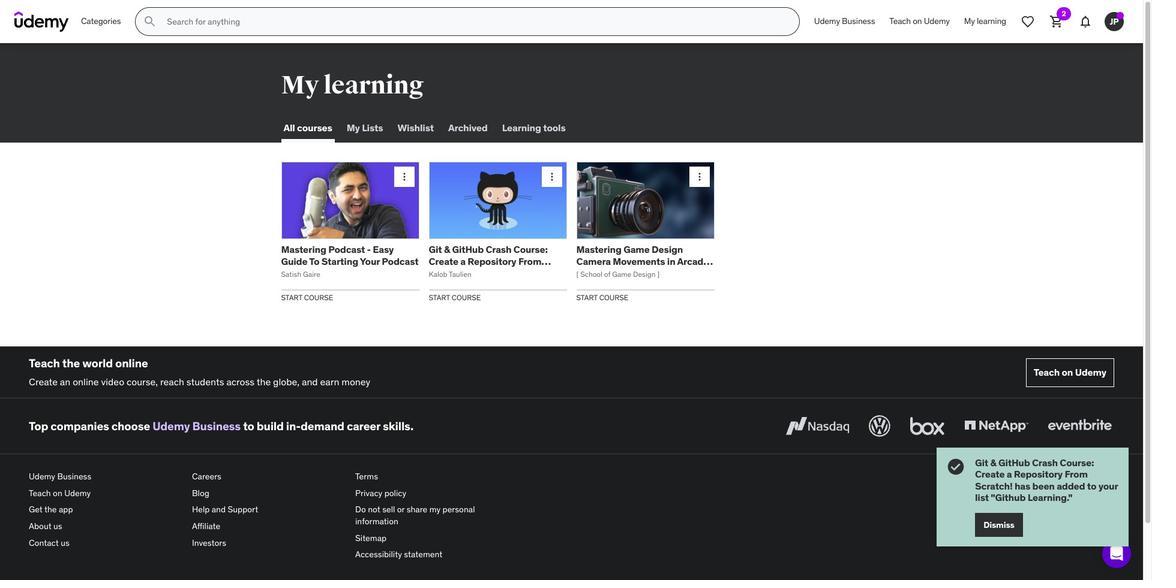 Task type: describe. For each thing, give the bounding box(es) containing it.
demand
[[301, 419, 344, 434]]

investors
[[192, 538, 226, 549]]

mastering podcast -  easy guide to starting your podcast link
[[281, 244, 419, 267]]

learning tools
[[502, 122, 566, 134]]

start course for mastering podcast -  easy guide to starting your podcast
[[281, 293, 333, 302]]

your
[[360, 255, 380, 267]]

"github
[[991, 492, 1026, 504]]

repository for git & github crash course: create a repository from scratch! has been added to your list "github learning."
[[1014, 469, 1063, 481]]

volkswagen image
[[867, 414, 893, 440]]

]
[[657, 270, 660, 279]]

start course for git & github crash course: create a repository from scratch!
[[429, 293, 481, 302]]

course: for git & github crash course: create a repository from scratch!
[[514, 244, 548, 256]]

accessibility
[[355, 550, 402, 561]]

1 horizontal spatial teach on udemy link
[[882, 7, 957, 36]]

globe,
[[273, 376, 300, 388]]

git & github crash course: create a repository from scratch! has been added to your list "github learning." status
[[937, 448, 1129, 547]]

Search for anything text field
[[165, 11, 785, 32]]

not
[[368, 505, 380, 516]]

accessibility statement link
[[355, 547, 509, 564]]

skills.
[[383, 419, 414, 434]]

0 horizontal spatial teach on udemy
[[890, 16, 950, 27]]

start for git & github crash course: create a repository from scratch!
[[429, 293, 450, 302]]

small image
[[1041, 475, 1053, 487]]

privacy
[[355, 488, 382, 499]]

sitemap link
[[355, 531, 509, 547]]

information
[[355, 517, 398, 528]]

and inside 'teach the world online create an online video course, reach students across the globe, and earn money'
[[302, 376, 318, 388]]

1 course options image from the left
[[398, 171, 410, 183]]

wishlist
[[398, 122, 434, 134]]

0 horizontal spatial teach on udemy link
[[29, 486, 182, 503]]

taulien
[[449, 270, 472, 279]]

git for git & github crash course: create a repository from scratch!
[[429, 244, 442, 256]]

terms privacy policy do not sell or share my personal information sitemap accessibility statement
[[355, 472, 475, 561]]

2
[[1062, 9, 1066, 18]]

2 vertical spatial udemy business link
[[29, 469, 182, 486]]

starting
[[322, 255, 358, 267]]

repository for git & github crash course: create a repository from scratch!
[[468, 255, 516, 267]]

[
[[576, 270, 579, 279]]

1 vertical spatial teach on udemy
[[1034, 367, 1107, 379]]

categories
[[81, 16, 121, 27]]

students
[[186, 376, 224, 388]]

affiliate
[[192, 522, 220, 532]]

your
[[1099, 480, 1118, 492]]

a for git & github crash course: create a repository from scratch! has been added to your list "github learning."
[[1007, 469, 1012, 481]]

1 vertical spatial game
[[612, 270, 631, 279]]

learning."
[[1028, 492, 1073, 504]]

careers link
[[192, 469, 346, 486]]

and inside careers blog help and support affiliate investors
[[212, 505, 226, 516]]

github for git & github crash course: create a repository from scratch!
[[452, 244, 484, 256]]

0 horizontal spatial podcast
[[328, 244, 365, 256]]

notifications image
[[1078, 14, 1093, 29]]

2 link
[[1042, 7, 1071, 36]]

my for the my learning link
[[964, 16, 975, 27]]

movements
[[613, 255, 665, 267]]

crash for git & github crash course: create a repository from scratch! has been added to your list "github learning."
[[1032, 457, 1058, 469]]

archived
[[448, 122, 488, 134]]

get the app link
[[29, 503, 182, 519]]

1 vertical spatial udemy business link
[[153, 419, 241, 434]]

personal
[[443, 505, 475, 516]]

camera
[[576, 255, 611, 267]]

build
[[257, 419, 284, 434]]

kalob taulien
[[429, 270, 472, 279]]

-
[[367, 244, 371, 256]]

the inside udemy business teach on udemy get the app about us contact us
[[44, 505, 57, 516]]

learning
[[502, 122, 541, 134]]

money
[[342, 376, 370, 388]]

tools
[[543, 122, 566, 134]]

companies
[[51, 419, 109, 434]]

teach inside 'teach the world online create an online video course, reach students across the globe, and earn money'
[[29, 356, 60, 371]]

blog
[[192, 488, 209, 499]]

jp
[[1110, 16, 1119, 27]]

sell
[[382, 505, 395, 516]]

nasdaq image
[[783, 414, 852, 440]]

statement
[[404, 550, 443, 561]]

easy
[[373, 244, 394, 256]]

crash for git & github crash course: create a repository from scratch!
[[486, 244, 512, 256]]

mastering podcast -  easy guide to starting your podcast satish gaire
[[281, 244, 419, 279]]

studio
[[576, 267, 606, 279]]

1 vertical spatial us
[[61, 538, 69, 549]]

you have alerts image
[[1117, 12, 1124, 19]]

in
[[667, 255, 676, 267]]

to inside the git & github crash course: create a repository from scratch! has been added to your list "github learning."
[[1087, 480, 1097, 492]]

0 vertical spatial us
[[53, 522, 62, 532]]

on for middle teach on udemy link
[[1062, 367, 1073, 379]]

on inside udemy business teach on udemy get the app about us contact us
[[53, 488, 62, 499]]

create for git & github crash course: create a repository from scratch! has been added to your list "github learning."
[[975, 469, 1005, 481]]

affiliate link
[[192, 519, 346, 536]]

my
[[429, 505, 441, 516]]

careers
[[192, 472, 221, 483]]

teach the world online create an online video course, reach students across the globe, and earn money
[[29, 356, 370, 388]]

blog link
[[192, 486, 346, 503]]

0 horizontal spatial my
[[281, 70, 319, 101]]

course for mastering podcast -  easy guide to starting your podcast
[[304, 293, 333, 302]]

mastering game design camera movements in arcade studio
[[576, 244, 709, 279]]

teach inside udemy business teach on udemy get the app about us contact us
[[29, 488, 51, 499]]

scratch! for git & github crash course: create a repository from scratch! has been added to your list "github learning."
[[975, 480, 1013, 492]]

terms
[[355, 472, 378, 483]]

create for git & github crash course: create a repository from scratch!
[[429, 255, 458, 267]]

kalob
[[429, 270, 447, 279]]

or
[[397, 505, 405, 516]]

& for git & github crash course: create a repository from scratch!
[[444, 244, 450, 256]]

all courses link
[[281, 114, 335, 143]]

categories button
[[74, 7, 128, 36]]

policy
[[384, 488, 406, 499]]

help and support link
[[192, 503, 346, 519]]

do not sell or share my personal information button
[[355, 503, 509, 531]]

about us link
[[29, 519, 182, 536]]

eventbrite image
[[1045, 414, 1114, 440]]

scratch! for git & github crash course: create a repository from scratch!
[[429, 267, 466, 279]]

gaire
[[303, 270, 320, 279]]

support
[[228, 505, 258, 516]]

an
[[60, 376, 70, 388]]

1 vertical spatial online
[[73, 376, 99, 388]]

& for git & github crash course: create a repository from scratch! has been added to your list "github learning."
[[991, 457, 997, 469]]

reach
[[160, 376, 184, 388]]

do
[[355, 505, 366, 516]]

mastering game design camera movements in arcade studio link
[[576, 244, 713, 279]]

course options image for git & github crash course: create a repository from scratch!
[[546, 171, 558, 183]]

guide
[[281, 255, 308, 267]]

list
[[975, 492, 989, 504]]

from for git & github crash course: create a repository from scratch! has been added to your list "github learning."
[[1065, 469, 1088, 481]]

investors link
[[192, 536, 346, 552]]



Task type: locate. For each thing, give the bounding box(es) containing it.
1 vertical spatial teach on udemy link
[[1026, 359, 1114, 387]]

dismiss
[[984, 520, 1015, 531]]

1 vertical spatial scratch!
[[975, 480, 1013, 492]]

0 horizontal spatial start course
[[281, 293, 333, 302]]

my left lists
[[347, 122, 360, 134]]

start course for mastering game design camera movements in arcade studio
[[576, 293, 629, 302]]

scratch!
[[429, 267, 466, 279], [975, 480, 1013, 492]]

0 horizontal spatial create
[[29, 376, 58, 388]]

a for git & github crash course: create a repository from scratch!
[[460, 255, 466, 267]]

& inside the git & github crash course: create a repository from scratch! has been added to your list "github learning."
[[991, 457, 997, 469]]

1 vertical spatial git
[[975, 457, 988, 469]]

git & github crash course: create a repository from scratch! has been added to your list "github learning."
[[975, 457, 1118, 504]]

2 horizontal spatial start course
[[576, 293, 629, 302]]

start for mastering podcast -  easy guide to starting your podcast
[[281, 293, 302, 302]]

course
[[304, 293, 333, 302], [452, 293, 481, 302], [599, 293, 629, 302]]

my for my lists link
[[347, 122, 360, 134]]

start course down the gaire
[[281, 293, 333, 302]]

course for git & github crash course: create a repository from scratch!
[[452, 293, 481, 302]]

0 horizontal spatial from
[[518, 255, 542, 267]]

1 vertical spatial learning
[[323, 70, 424, 101]]

and right help
[[212, 505, 226, 516]]

start
[[281, 293, 302, 302], [429, 293, 450, 302], [576, 293, 598, 302]]

course:
[[514, 244, 548, 256], [1060, 457, 1094, 469]]

1 horizontal spatial my learning
[[964, 16, 1006, 27]]

courses
[[297, 122, 332, 134]]

business for udemy business
[[842, 16, 875, 27]]

0 vertical spatial course:
[[514, 244, 548, 256]]

repository inside the git & github crash course: create a repository from scratch!
[[468, 255, 516, 267]]

course down taulien
[[452, 293, 481, 302]]

a inside the git & github crash course: create a repository from scratch!
[[460, 255, 466, 267]]

wishlist image
[[1021, 14, 1035, 29]]

course down the gaire
[[304, 293, 333, 302]]

share
[[407, 505, 427, 516]]

1 horizontal spatial github
[[999, 457, 1030, 469]]

github
[[452, 244, 484, 256], [999, 457, 1030, 469]]

2 vertical spatial teach on udemy link
[[29, 486, 182, 503]]

netapp image
[[962, 414, 1031, 440]]

0 horizontal spatial to
[[243, 419, 254, 434]]

0 horizontal spatial git
[[429, 244, 442, 256]]

contact us link
[[29, 536, 182, 552]]

world
[[82, 356, 113, 371]]

create inside 'teach the world online create an online video course, reach students across the globe, and earn money'
[[29, 376, 58, 388]]

0 horizontal spatial github
[[452, 244, 484, 256]]

course for mastering game design camera movements in arcade studio
[[599, 293, 629, 302]]

course options image
[[398, 171, 410, 183], [546, 171, 558, 183], [693, 171, 705, 183]]

1 horizontal spatial course options image
[[546, 171, 558, 183]]

1 vertical spatial and
[[212, 505, 226, 516]]

& up kalob taulien
[[444, 244, 450, 256]]

git & github crash course: create a repository from scratch! link
[[429, 244, 551, 279]]

0 vertical spatial on
[[913, 16, 922, 27]]

2 course options image from the left
[[546, 171, 558, 183]]

to left "your"
[[1087, 480, 1097, 492]]

&
[[444, 244, 450, 256], [991, 457, 997, 469]]

mastering inside mastering podcast -  easy guide to starting your podcast satish gaire
[[281, 244, 326, 256]]

2 vertical spatial create
[[975, 469, 1005, 481]]

business
[[842, 16, 875, 27], [192, 419, 241, 434], [57, 472, 91, 483]]

2 vertical spatial on
[[53, 488, 62, 499]]

1 mastering from the left
[[281, 244, 326, 256]]

2 horizontal spatial start
[[576, 293, 598, 302]]

repository
[[468, 255, 516, 267], [1014, 469, 1063, 481]]

online up course,
[[115, 356, 148, 371]]

0 vertical spatial teach on udemy
[[890, 16, 950, 27]]

0 horizontal spatial and
[[212, 505, 226, 516]]

1 vertical spatial business
[[192, 419, 241, 434]]

github inside the git & github crash course: create a repository from scratch!
[[452, 244, 484, 256]]

0 horizontal spatial online
[[73, 376, 99, 388]]

course: for git & github crash course: create a repository from scratch! has been added to your list "github learning."
[[1060, 457, 1094, 469]]

2 course from the left
[[452, 293, 481, 302]]

game up the [ school of game design ]
[[624, 244, 650, 256]]

0 vertical spatial design
[[652, 244, 683, 256]]

to left build
[[243, 419, 254, 434]]

mastering for movements
[[576, 244, 622, 256]]

arcade
[[677, 255, 709, 267]]

1 horizontal spatial teach on udemy
[[1034, 367, 1107, 379]]

3 course from the left
[[599, 293, 629, 302]]

course down the [ school of game design ]
[[599, 293, 629, 302]]

podcast right your in the top left of the page
[[382, 255, 419, 267]]

learning
[[977, 16, 1006, 27], [323, 70, 424, 101]]

2 start from the left
[[429, 293, 450, 302]]

and left earn
[[302, 376, 318, 388]]

git inside the git & github crash course: create a repository from scratch! has been added to your list "github learning."
[[975, 457, 988, 469]]

& inside the git & github crash course: create a repository from scratch!
[[444, 244, 450, 256]]

0 horizontal spatial my learning
[[281, 70, 424, 101]]

create inside the git & github crash course: create a repository from scratch! has been added to your list "github learning."
[[975, 469, 1005, 481]]

all
[[284, 122, 295, 134]]

1 start course from the left
[[281, 293, 333, 302]]

the left globe,
[[257, 376, 271, 388]]

all courses
[[284, 122, 332, 134]]

career
[[347, 419, 380, 434]]

[ school of game design ]
[[576, 270, 660, 279]]

github inside the git & github crash course: create a repository from scratch! has been added to your list "github learning."
[[999, 457, 1030, 469]]

scratch! inside the git & github crash course: create a repository from scratch! has been added to your list "github learning."
[[975, 480, 1013, 492]]

and
[[302, 376, 318, 388], [212, 505, 226, 516]]

english
[[1055, 475, 1087, 487]]

added
[[1057, 480, 1085, 492]]

of
[[604, 270, 611, 279]]

online
[[115, 356, 148, 371], [73, 376, 99, 388]]

1 vertical spatial the
[[257, 376, 271, 388]]

1 course from the left
[[304, 293, 333, 302]]

online right 'an'
[[73, 376, 99, 388]]

in-
[[286, 419, 301, 434]]

1 vertical spatial to
[[1087, 480, 1097, 492]]

0 horizontal spatial a
[[460, 255, 466, 267]]

1 horizontal spatial mastering
[[576, 244, 622, 256]]

on for the middle teach on udemy link
[[913, 16, 922, 27]]

my left wishlist image
[[964, 16, 975, 27]]

mastering up studio
[[576, 244, 622, 256]]

my
[[964, 16, 975, 27], [281, 70, 319, 101], [347, 122, 360, 134]]

mastering up the gaire
[[281, 244, 326, 256]]

crash inside the git & github crash course: create a repository from scratch!
[[486, 244, 512, 256]]

0 horizontal spatial course
[[304, 293, 333, 302]]

0 vertical spatial github
[[452, 244, 484, 256]]

privacy policy link
[[355, 486, 509, 503]]

been
[[1033, 480, 1055, 492]]

start for mastering game design camera movements in arcade studio
[[576, 293, 598, 302]]

start down kalob
[[429, 293, 450, 302]]

create up list
[[975, 469, 1005, 481]]

1 horizontal spatial and
[[302, 376, 318, 388]]

2 horizontal spatial on
[[1062, 367, 1073, 379]]

shopping cart with 2 items image
[[1050, 14, 1064, 29]]

0 vertical spatial git
[[429, 244, 442, 256]]

1 horizontal spatial learning
[[977, 16, 1006, 27]]

my learning up my lists
[[281, 70, 424, 101]]

3 start from the left
[[576, 293, 598, 302]]

design up ]
[[652, 244, 683, 256]]

create up kalob
[[429, 255, 458, 267]]

1 horizontal spatial the
[[62, 356, 80, 371]]

0 vertical spatial online
[[115, 356, 148, 371]]

0 vertical spatial create
[[429, 255, 458, 267]]

0 vertical spatial teach on udemy link
[[882, 7, 957, 36]]

video
[[101, 376, 124, 388]]

get
[[29, 505, 43, 516]]

mastering
[[281, 244, 326, 256], [576, 244, 622, 256]]

2 horizontal spatial business
[[842, 16, 875, 27]]

0 vertical spatial game
[[624, 244, 650, 256]]

mastering for guide
[[281, 244, 326, 256]]

git for git & github crash course: create a repository from scratch! has been added to your list "github learning."
[[975, 457, 988, 469]]

lists
[[362, 122, 383, 134]]

0 vertical spatial learning
[[977, 16, 1006, 27]]

git up list
[[975, 457, 988, 469]]

choose
[[112, 419, 150, 434]]

design down 'movements'
[[633, 270, 656, 279]]

top companies choose udemy business to build in-demand career skills.
[[29, 419, 414, 434]]

git & github crash course: create a repository from scratch!
[[429, 244, 548, 279]]

us
[[53, 522, 62, 532], [61, 538, 69, 549]]

1 vertical spatial crash
[[1032, 457, 1058, 469]]

1 horizontal spatial scratch!
[[975, 480, 1013, 492]]

0 horizontal spatial scratch!
[[429, 267, 466, 279]]

scratch! inside the git & github crash course: create a repository from scratch!
[[429, 267, 466, 279]]

1 horizontal spatial my
[[347, 122, 360, 134]]

the right the 'get'
[[44, 505, 57, 516]]

1 horizontal spatial business
[[192, 419, 241, 434]]

1 horizontal spatial repository
[[1014, 469, 1063, 481]]

1 vertical spatial course:
[[1060, 457, 1094, 469]]

1 vertical spatial design
[[633, 270, 656, 279]]

submit search image
[[143, 14, 157, 29]]

0 vertical spatial and
[[302, 376, 318, 388]]

from inside the git & github crash course: create a repository from scratch! has been added to your list "github learning."
[[1065, 469, 1088, 481]]

2 horizontal spatial course options image
[[693, 171, 705, 183]]

git up kalob
[[429, 244, 442, 256]]

github for git & github crash course: create a repository from scratch! has been added to your list "github learning."
[[999, 457, 1030, 469]]

2 start course from the left
[[429, 293, 481, 302]]

0 vertical spatial a
[[460, 255, 466, 267]]

sitemap
[[355, 533, 387, 544]]

0 horizontal spatial mastering
[[281, 244, 326, 256]]

learning left wishlist image
[[977, 16, 1006, 27]]

create left 'an'
[[29, 376, 58, 388]]

start down school
[[576, 293, 598, 302]]

start course down kalob taulien
[[429, 293, 481, 302]]

1 start from the left
[[281, 293, 302, 302]]

business for udemy business teach on udemy get the app about us contact us
[[57, 472, 91, 483]]

3 start course from the left
[[576, 293, 629, 302]]

2 horizontal spatial teach on udemy link
[[1026, 359, 1114, 387]]

the up 'an'
[[62, 356, 80, 371]]

game right of
[[612, 270, 631, 279]]

2 horizontal spatial course
[[599, 293, 629, 302]]

school
[[580, 270, 603, 279]]

course: inside the git & github crash course: create a repository from scratch! has been added to your list "github learning."
[[1060, 457, 1094, 469]]

2 vertical spatial business
[[57, 472, 91, 483]]

satish
[[281, 270, 301, 279]]

1 horizontal spatial on
[[913, 16, 922, 27]]

wishlist link
[[395, 114, 436, 143]]

my learning left wishlist image
[[964, 16, 1006, 27]]

my up all courses
[[281, 70, 319, 101]]

terms link
[[355, 469, 509, 486]]

1 horizontal spatial &
[[991, 457, 997, 469]]

1 vertical spatial repository
[[1014, 469, 1063, 481]]

game inside mastering game design camera movements in arcade studio
[[624, 244, 650, 256]]

repository inside the git & github crash course: create a repository from scratch! has been added to your list "github learning."
[[1014, 469, 1063, 481]]

github up the has
[[999, 457, 1030, 469]]

to
[[243, 419, 254, 434], [1087, 480, 1097, 492]]

git inside the git & github crash course: create a repository from scratch!
[[429, 244, 442, 256]]

1 vertical spatial on
[[1062, 367, 1073, 379]]

english button
[[1030, 469, 1114, 493]]

1 horizontal spatial create
[[429, 255, 458, 267]]

careers blog help and support affiliate investors
[[192, 472, 258, 549]]

0 vertical spatial &
[[444, 244, 450, 256]]

start course
[[281, 293, 333, 302], [429, 293, 481, 302], [576, 293, 629, 302]]

earn
[[320, 376, 339, 388]]

1 vertical spatial &
[[991, 457, 997, 469]]

business inside udemy business teach on udemy get the app about us contact us
[[57, 472, 91, 483]]

0 horizontal spatial course:
[[514, 244, 548, 256]]

github up taulien
[[452, 244, 484, 256]]

mastering inside mastering game design camera movements in arcade studio
[[576, 244, 622, 256]]

2 mastering from the left
[[576, 244, 622, 256]]

crash inside the git & github crash course: create a repository from scratch! has been added to your list "github learning."
[[1032, 457, 1058, 469]]

us right about
[[53, 522, 62, 532]]

my learning link
[[957, 7, 1014, 36]]

help
[[192, 505, 210, 516]]

1 horizontal spatial start
[[429, 293, 450, 302]]

us right the contact
[[61, 538, 69, 549]]

a
[[460, 255, 466, 267], [1007, 469, 1012, 481]]

start course down of
[[576, 293, 629, 302]]

a up taulien
[[460, 255, 466, 267]]

1 vertical spatial my learning
[[281, 70, 424, 101]]

1 horizontal spatial to
[[1087, 480, 1097, 492]]

udemy image
[[14, 11, 69, 32]]

from for git & github crash course: create a repository from scratch!
[[518, 255, 542, 267]]

0 vertical spatial my learning
[[964, 16, 1006, 27]]

1 horizontal spatial course
[[452, 293, 481, 302]]

box image
[[907, 414, 948, 440]]

create inside the git & github crash course: create a repository from scratch!
[[429, 255, 458, 267]]

has
[[1015, 480, 1031, 492]]

my learning
[[964, 16, 1006, 27], [281, 70, 424, 101]]

from inside the git & github crash course: create a repository from scratch!
[[518, 255, 542, 267]]

1 horizontal spatial git
[[975, 457, 988, 469]]

1 horizontal spatial online
[[115, 356, 148, 371]]

0 horizontal spatial learning
[[323, 70, 424, 101]]

learning up lists
[[323, 70, 424, 101]]

3 course options image from the left
[[693, 171, 705, 183]]

1 horizontal spatial start course
[[429, 293, 481, 302]]

archived link
[[446, 114, 490, 143]]

1 vertical spatial a
[[1007, 469, 1012, 481]]

0 vertical spatial business
[[842, 16, 875, 27]]

start down the satish
[[281, 293, 302, 302]]

udemy business link
[[807, 7, 882, 36], [153, 419, 241, 434], [29, 469, 182, 486]]

0 horizontal spatial on
[[53, 488, 62, 499]]

1 horizontal spatial a
[[1007, 469, 1012, 481]]

my lists link
[[344, 114, 386, 143]]

the
[[62, 356, 80, 371], [257, 376, 271, 388], [44, 505, 57, 516]]

game
[[624, 244, 650, 256], [612, 270, 631, 279]]

0 vertical spatial the
[[62, 356, 80, 371]]

1 horizontal spatial from
[[1065, 469, 1088, 481]]

design inside mastering game design camera movements in arcade studio
[[652, 244, 683, 256]]

0 vertical spatial repository
[[468, 255, 516, 267]]

course,
[[127, 376, 158, 388]]

a left the has
[[1007, 469, 1012, 481]]

1 horizontal spatial podcast
[[382, 255, 419, 267]]

a inside the git & github crash course: create a repository from scratch! has been added to your list "github learning."
[[1007, 469, 1012, 481]]

from
[[518, 255, 542, 267], [1065, 469, 1088, 481]]

dismiss button
[[975, 514, 1023, 538]]

1 vertical spatial from
[[1065, 469, 1088, 481]]

2 horizontal spatial the
[[257, 376, 271, 388]]

& down netapp image
[[991, 457, 997, 469]]

0 horizontal spatial business
[[57, 472, 91, 483]]

0 vertical spatial from
[[518, 255, 542, 267]]

top
[[29, 419, 48, 434]]

course options image for mastering game design camera movements in arcade studio
[[693, 171, 705, 183]]

contact
[[29, 538, 59, 549]]

0 vertical spatial udemy business link
[[807, 7, 882, 36]]

podcast left -
[[328, 244, 365, 256]]

course: inside the git & github crash course: create a repository from scratch!
[[514, 244, 548, 256]]

across
[[226, 376, 255, 388]]

0 vertical spatial scratch!
[[429, 267, 466, 279]]

my lists
[[347, 122, 383, 134]]

1 vertical spatial my
[[281, 70, 319, 101]]

2 horizontal spatial create
[[975, 469, 1005, 481]]



Task type: vqa. For each thing, say whether or not it's contained in the screenshot.
the Office Productivity
no



